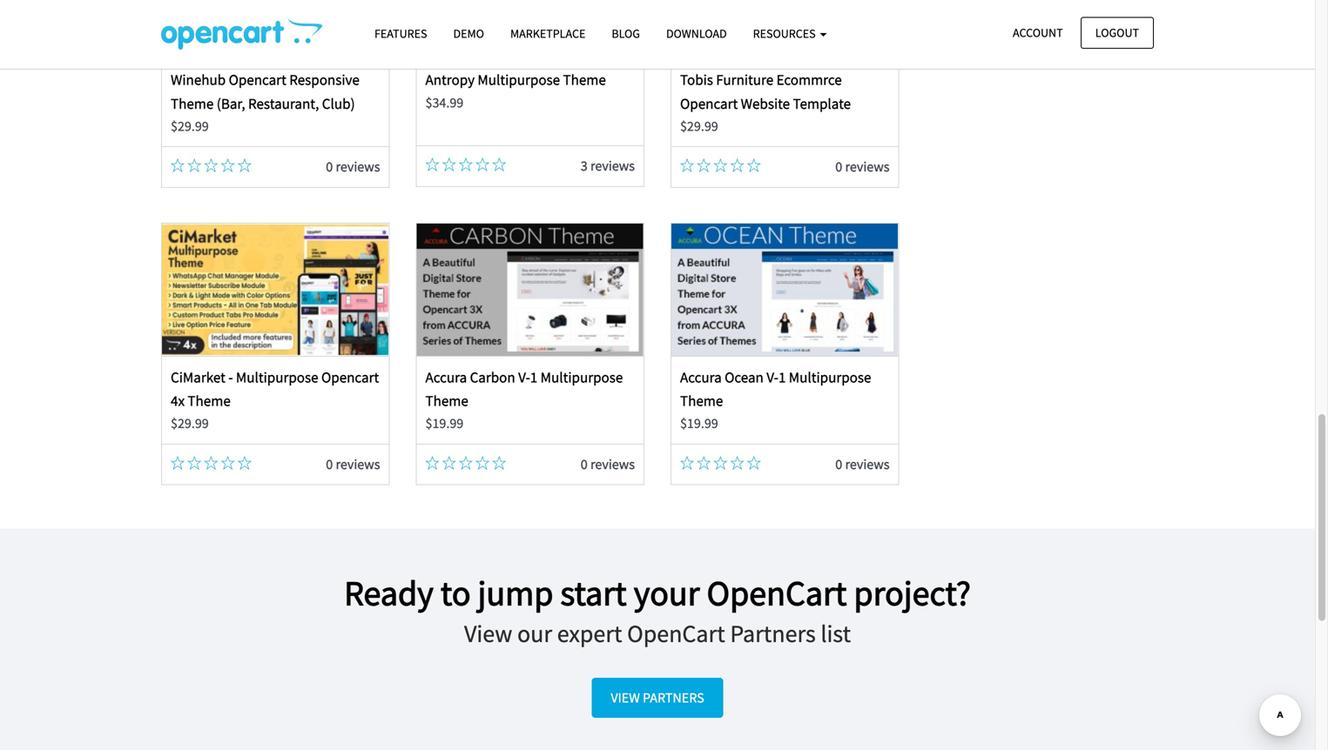 Task type: vqa. For each thing, say whether or not it's contained in the screenshot.
"stands"
no



Task type: describe. For each thing, give the bounding box(es) containing it.
reviews for tobis furniture ecommrce opencart website template
[[845, 158, 890, 176]]

partners inside the view partners 'link'
[[643, 690, 704, 707]]

demo link
[[440, 18, 497, 49]]

antropy multipurpose theme link
[[425, 71, 606, 89]]

blog link
[[599, 18, 653, 49]]

0 for accura ocean v-1 multipurpose theme
[[835, 456, 842, 473]]

accura carbon v-1 multipurpose theme image
[[417, 224, 643, 356]]

features link
[[361, 18, 440, 49]]

resources
[[753, 26, 818, 41]]

$29.99 for tobis furniture ecommrce opencart website template
[[680, 118, 718, 135]]

carbon
[[470, 368, 515, 387]]

0 for tobis furniture ecommrce opencart website template
[[835, 158, 842, 176]]

partners inside ready to jump start your opencart project? view our expert opencart partners list
[[730, 619, 816, 649]]

0 for accura carbon v-1 multipurpose theme
[[581, 456, 588, 473]]

accura carbon v-1 multipurpose theme $19.99
[[425, 368, 623, 433]]

ocean
[[725, 368, 764, 387]]

0 for cimarket - multipurpose opencart 4x theme
[[326, 456, 333, 473]]

-
[[228, 368, 233, 387]]

multipurpose inside antropy multipurpose theme $34.99
[[478, 71, 560, 89]]

furniture
[[716, 71, 774, 89]]

v- for carbon
[[518, 368, 530, 387]]

multipurpose inside accura carbon v-1 multipurpose theme $19.99
[[541, 368, 623, 387]]

jump
[[478, 571, 553, 615]]

our
[[517, 619, 552, 649]]

$19.99 for accura carbon v-1 multipurpose theme
[[425, 415, 464, 433]]

blog
[[612, 26, 640, 41]]

marketplace
[[510, 26, 586, 41]]

club)
[[322, 94, 355, 113]]

view partners
[[611, 690, 704, 707]]

winehub
[[171, 71, 226, 89]]

cimarket - multipurpose opencart 4x theme image
[[162, 224, 389, 356]]

0 reviews for accura ocean v-1 multipurpose theme
[[835, 456, 890, 473]]

theme inside antropy multipurpose theme $34.99
[[563, 71, 606, 89]]

accura for accura ocean v-1 multipurpose theme
[[680, 368, 722, 387]]

$19.99 for accura ocean v-1 multipurpose theme
[[680, 415, 718, 433]]

cimarket - multipurpose opencart 4x theme link
[[171, 368, 379, 410]]

view partners link
[[592, 678, 723, 718]]

winehub opencart responsive theme (bar, restaurant, club) $29.99
[[171, 71, 360, 135]]

tobis
[[680, 71, 713, 89]]

reviews for accura carbon v-1 multipurpose theme
[[590, 456, 635, 473]]

opencart inside winehub opencart responsive theme (bar, restaurant, club) $29.99
[[229, 71, 286, 89]]

3
[[581, 157, 588, 175]]

reviews for antropy multipurpose theme
[[590, 157, 635, 175]]

accura ocean v-1 multipurpose theme $19.99
[[680, 368, 871, 433]]

website
[[741, 94, 790, 113]]

winehub opencart responsive theme (bar, restaurant, club) link
[[171, 71, 360, 113]]

accura ocean v-1 multipurpose theme image
[[672, 224, 898, 356]]

reviews for accura ocean v-1 multipurpose theme
[[845, 456, 890, 473]]



Task type: locate. For each thing, give the bounding box(es) containing it.
opencart inside tobis furniture ecommrce opencart website template $29.99
[[680, 94, 738, 113]]

marketplace link
[[497, 18, 599, 49]]

1 1 from the left
[[530, 368, 538, 387]]

v- right the ocean
[[767, 368, 779, 387]]

theme inside 'cimarket - multipurpose opencart 4x theme $29.99'
[[188, 392, 231, 410]]

tobis furniture ecommrce opencart website template image
[[672, 0, 898, 59]]

opencart
[[229, 71, 286, 89], [680, 94, 738, 113], [321, 368, 379, 387]]

reviews for winehub opencart responsive theme (bar, restaurant, club)
[[336, 158, 380, 176]]

0 horizontal spatial v-
[[518, 368, 530, 387]]

0 horizontal spatial $19.99
[[425, 415, 464, 433]]

view inside 'link'
[[611, 690, 640, 707]]

v- inside accura carbon v-1 multipurpose theme $19.99
[[518, 368, 530, 387]]

start
[[560, 571, 627, 615]]

accura ocean v-1 multipurpose theme link
[[680, 368, 871, 410]]

accura carbon v-1 multipurpose theme link
[[425, 368, 623, 410]]

star light o image
[[425, 158, 439, 172], [442, 158, 456, 172], [459, 158, 473, 172], [492, 158, 506, 172], [171, 159, 185, 173], [187, 159, 201, 173], [221, 159, 235, 173], [238, 159, 252, 173], [680, 159, 694, 173], [697, 159, 711, 173], [730, 159, 744, 173], [747, 159, 761, 173], [187, 456, 201, 470], [204, 456, 218, 470], [238, 456, 252, 470], [425, 456, 439, 470], [492, 456, 506, 470], [714, 456, 728, 470], [730, 456, 744, 470]]

account link
[[998, 17, 1078, 49]]

$29.99 down winehub
[[171, 118, 209, 135]]

tobis furniture ecommrce opencart website template $29.99
[[680, 71, 851, 135]]

1 $19.99 from the left
[[425, 415, 464, 433]]

0 horizontal spatial opencart
[[229, 71, 286, 89]]

$29.99 down the "tobis"
[[680, 118, 718, 135]]

theme inside accura carbon v-1 multipurpose theme $19.99
[[425, 392, 468, 410]]

2 1 from the left
[[779, 368, 786, 387]]

cimarket - multipurpose opencart 4x theme $29.99
[[171, 368, 379, 433]]

1 for ocean
[[779, 368, 786, 387]]

0 horizontal spatial accura
[[425, 368, 467, 387]]

$29.99 for cimarket - multipurpose opencart 4x theme
[[171, 415, 209, 433]]

project?
[[854, 571, 971, 615]]

1 horizontal spatial view
[[611, 690, 640, 707]]

theme inside winehub opencart responsive theme (bar, restaurant, club) $29.99
[[171, 94, 214, 113]]

theme for cimarket - multipurpose opencart 4x theme
[[188, 392, 231, 410]]

$29.99 inside 'cimarket - multipurpose opencart 4x theme $29.99'
[[171, 415, 209, 433]]

$29.99 down 4x
[[171, 415, 209, 433]]

1 accura from the left
[[425, 368, 467, 387]]

view inside ready to jump start your opencart project? view our expert opencart partners list
[[464, 619, 512, 649]]

responsive
[[289, 71, 360, 89]]

0 vertical spatial partners
[[730, 619, 816, 649]]

1 horizontal spatial opencart
[[321, 368, 379, 387]]

0 reviews for tobis furniture ecommrce opencart website template
[[835, 158, 890, 176]]

theme for accura ocean v-1 multipurpose theme
[[680, 392, 723, 410]]

$19.99 down accura ocean v-1 multipurpose theme 'link'
[[680, 415, 718, 433]]

0 reviews for winehub opencart responsive theme (bar, restaurant, club)
[[326, 158, 380, 176]]

v- inside accura ocean v-1 multipurpose theme $19.99
[[767, 368, 779, 387]]

antropy multipurpose theme image
[[417, 0, 643, 59]]

view left our
[[464, 619, 512, 649]]

multipurpose inside 'cimarket - multipurpose opencart 4x theme $29.99'
[[236, 368, 318, 387]]

1 v- from the left
[[518, 368, 530, 387]]

0
[[326, 158, 333, 176], [835, 158, 842, 176], [326, 456, 333, 473], [581, 456, 588, 473], [835, 456, 842, 473]]

accura for accura carbon v-1 multipurpose theme
[[425, 368, 467, 387]]

(bar,
[[217, 94, 245, 113]]

2 horizontal spatial opencart
[[680, 94, 738, 113]]

1 vertical spatial opencart
[[680, 94, 738, 113]]

ready
[[344, 571, 434, 615]]

reviews for cimarket - multipurpose opencart 4x theme
[[336, 456, 380, 473]]

features
[[375, 26, 427, 41]]

demo
[[453, 26, 484, 41]]

v- for ocean
[[767, 368, 779, 387]]

antropy multipurpose theme $34.99
[[425, 71, 606, 111]]

2 vertical spatial opencart
[[321, 368, 379, 387]]

to
[[441, 571, 471, 615]]

your
[[634, 571, 700, 615]]

opencart up list
[[707, 571, 847, 615]]

view down expert
[[611, 690, 640, 707]]

multipurpose
[[478, 71, 560, 89], [236, 368, 318, 387], [541, 368, 623, 387], [789, 368, 871, 387]]

$19.99
[[425, 415, 464, 433], [680, 415, 718, 433]]

0 reviews
[[326, 158, 380, 176], [835, 158, 890, 176], [326, 456, 380, 473], [581, 456, 635, 473], [835, 456, 890, 473]]

1 inside accura ocean v-1 multipurpose theme $19.99
[[779, 368, 786, 387]]

0 horizontal spatial view
[[464, 619, 512, 649]]

$19.99 inside accura carbon v-1 multipurpose theme $19.99
[[425, 415, 464, 433]]

4x
[[171, 392, 185, 410]]

1 right the ocean
[[779, 368, 786, 387]]

0 horizontal spatial 1
[[530, 368, 538, 387]]

0 vertical spatial opencart
[[707, 571, 847, 615]]

v-
[[518, 368, 530, 387], [767, 368, 779, 387]]

1 right carbon
[[530, 368, 538, 387]]

opencart for cimarket - multipurpose opencart 4x theme
[[321, 368, 379, 387]]

opencart down your
[[627, 619, 725, 649]]

theme inside accura ocean v-1 multipurpose theme $19.99
[[680, 392, 723, 410]]

0 horizontal spatial partners
[[643, 690, 704, 707]]

partners
[[730, 619, 816, 649], [643, 690, 704, 707]]

ecommrce
[[777, 71, 842, 89]]

theme for accura carbon v-1 multipurpose theme
[[425, 392, 468, 410]]

view
[[464, 619, 512, 649], [611, 690, 640, 707]]

opencart - downloads image
[[161, 18, 322, 50]]

cimarket
[[171, 368, 225, 387]]

restaurant,
[[248, 94, 319, 113]]

$29.99 inside tobis furniture ecommrce opencart website template $29.99
[[680, 118, 718, 135]]

accura left the ocean
[[680, 368, 722, 387]]

accura
[[425, 368, 467, 387], [680, 368, 722, 387]]

multipurpose inside accura ocean v-1 multipurpose theme $19.99
[[789, 368, 871, 387]]

account
[[1013, 25, 1063, 40]]

download link
[[653, 18, 740, 49]]

v- right carbon
[[518, 368, 530, 387]]

opencart inside 'cimarket - multipurpose opencart 4x theme $29.99'
[[321, 368, 379, 387]]

expert
[[557, 619, 622, 649]]

logout
[[1095, 25, 1139, 40]]

1 vertical spatial view
[[611, 690, 640, 707]]

opencart for tobis furniture ecommrce opencart website template
[[680, 94, 738, 113]]

0 reviews for cimarket - multipurpose opencart 4x theme
[[326, 456, 380, 473]]

3 reviews
[[581, 157, 635, 175]]

0 vertical spatial view
[[464, 619, 512, 649]]

antropy
[[425, 71, 475, 89]]

$19.99 down accura carbon v-1 multipurpose theme link at left
[[425, 415, 464, 433]]

1 horizontal spatial 1
[[779, 368, 786, 387]]

$34.99
[[425, 94, 464, 111]]

logout link
[[1081, 17, 1154, 49]]

2 v- from the left
[[767, 368, 779, 387]]

1 horizontal spatial accura
[[680, 368, 722, 387]]

1 horizontal spatial $19.99
[[680, 415, 718, 433]]

0 for winehub opencart responsive theme (bar, restaurant, club)
[[326, 158, 333, 176]]

1 for carbon
[[530, 368, 538, 387]]

0 vertical spatial opencart
[[229, 71, 286, 89]]

$29.99 inside winehub opencart responsive theme (bar, restaurant, club) $29.99
[[171, 118, 209, 135]]

$19.99 inside accura ocean v-1 multipurpose theme $19.99
[[680, 415, 718, 433]]

$29.99
[[171, 118, 209, 135], [680, 118, 718, 135], [171, 415, 209, 433]]

1 horizontal spatial v-
[[767, 368, 779, 387]]

1
[[530, 368, 538, 387], [779, 368, 786, 387]]

accura inside accura ocean v-1 multipurpose theme $19.99
[[680, 368, 722, 387]]

reviews
[[590, 157, 635, 175], [336, 158, 380, 176], [845, 158, 890, 176], [336, 456, 380, 473], [590, 456, 635, 473], [845, 456, 890, 473]]

template
[[793, 94, 851, 113]]

resources link
[[740, 18, 840, 49]]

download
[[666, 26, 727, 41]]

1 vertical spatial opencart
[[627, 619, 725, 649]]

list
[[821, 619, 851, 649]]

1 horizontal spatial partners
[[730, 619, 816, 649]]

2 $19.99 from the left
[[680, 415, 718, 433]]

2 accura from the left
[[680, 368, 722, 387]]

accura left carbon
[[425, 368, 467, 387]]

ready to jump start your opencart project? view our expert opencart partners list
[[344, 571, 971, 649]]

1 vertical spatial partners
[[643, 690, 704, 707]]

tobis furniture ecommrce opencart website template link
[[680, 71, 851, 113]]

star light o image
[[476, 158, 490, 172], [204, 159, 218, 173], [714, 159, 728, 173], [171, 456, 185, 470], [221, 456, 235, 470], [442, 456, 456, 470], [459, 456, 473, 470], [476, 456, 490, 470], [680, 456, 694, 470], [697, 456, 711, 470], [747, 456, 761, 470]]

winehub opencart responsive theme (bar, restaurant, club) image
[[162, 0, 389, 59]]

opencart
[[707, 571, 847, 615], [627, 619, 725, 649]]

1 inside accura carbon v-1 multipurpose theme $19.99
[[530, 368, 538, 387]]

theme
[[563, 71, 606, 89], [171, 94, 214, 113], [188, 392, 231, 410], [425, 392, 468, 410], [680, 392, 723, 410]]

accura inside accura carbon v-1 multipurpose theme $19.99
[[425, 368, 467, 387]]

0 reviews for accura carbon v-1 multipurpose theme
[[581, 456, 635, 473]]



